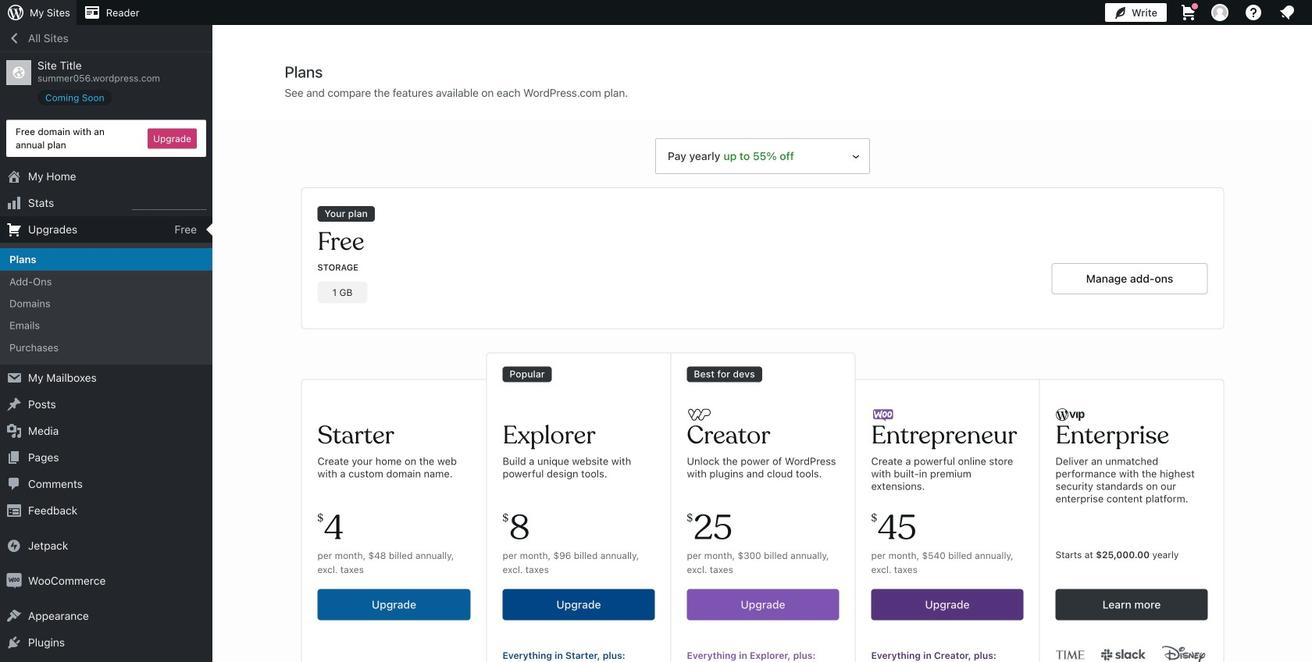 Task type: describe. For each thing, give the bounding box(es) containing it.
help image
[[1244, 3, 1263, 22]]

my profile image
[[1212, 4, 1229, 21]]

my shopping cart image
[[1180, 3, 1198, 22]]



Task type: vqa. For each thing, say whether or not it's contained in the screenshot.
1st img from the bottom
yes



Task type: locate. For each thing, give the bounding box(es) containing it.
highest hourly views 0 image
[[132, 200, 206, 210]]

2 img image from the top
[[6, 573, 22, 589]]

1 img image from the top
[[6, 538, 22, 554]]

img image
[[6, 538, 22, 554], [6, 573, 22, 589]]

manage your notifications image
[[1278, 3, 1297, 22]]

0 vertical spatial img image
[[6, 538, 22, 554]]

1 vertical spatial img image
[[6, 573, 22, 589]]



